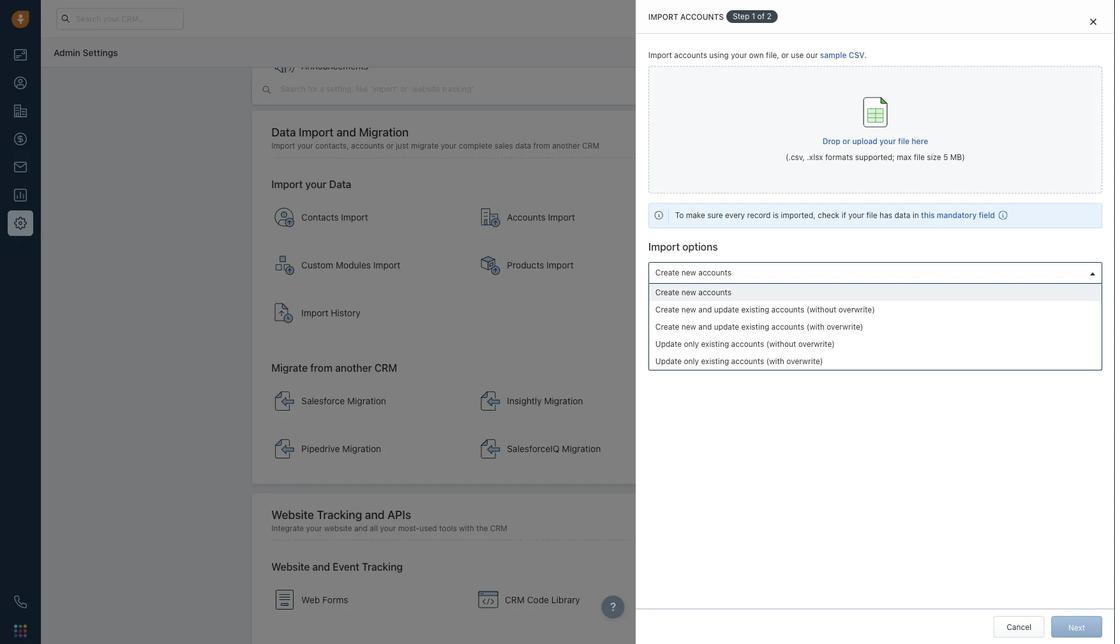 Task type: vqa. For each thing, say whether or not it's contained in the screenshot.
"SALESFORCE"
yes



Task type: describe. For each thing, give the bounding box(es) containing it.
options
[[683, 241, 718, 253]]

.xlsx
[[807, 153, 824, 162]]

close image
[[1091, 18, 1097, 25]]

bring all your sales data from salesforce using a zip file image
[[275, 392, 295, 412]]

orlando
[[675, 334, 704, 343]]

products
[[507, 260, 544, 271]]

matching
[[785, 293, 818, 302]]

users
[[713, 260, 737, 271]]

pipedrive
[[302, 444, 340, 455]]

your for your trial ends in 21 days
[[766, 14, 782, 23]]

0 horizontal spatial in
[[817, 14, 823, 23]]

deals
[[713, 213, 736, 223]]

custom modules import
[[302, 260, 401, 271]]

your up the contacts
[[306, 179, 327, 191]]

gary orlando
[[656, 334, 704, 343]]

(without inside option
[[767, 340, 797, 349]]

contacts,
[[315, 142, 349, 151]]

forms
[[322, 595, 348, 606]]

use
[[791, 51, 804, 60]]

existing inside option
[[701, 340, 729, 349]]

migration for salesforce migration
[[347, 396, 386, 407]]

your left website
[[306, 525, 322, 534]]

for
[[696, 318, 706, 327]]

your trial ends in 21 days
[[766, 14, 850, 23]]

contacts import
[[302, 213, 368, 223]]

5
[[944, 153, 949, 162]]

0 horizontal spatial another
[[335, 363, 372, 375]]

create for create new and update existing accounts (without overwrite) option
[[656, 305, 680, 314]]

imported,
[[781, 211, 816, 220]]

import your data
[[272, 179, 351, 191]]

2 vertical spatial file
[[867, 211, 878, 220]]

make
[[686, 211, 706, 220]]

import your accounts using csv or xlsx files (sample csv available) image
[[480, 208, 501, 228]]

our
[[806, 51, 818, 60]]

create for the "create new and update existing accounts (with overwrite)" option
[[656, 323, 680, 332]]

your right migrate
[[441, 142, 457, 151]]

and left all
[[354, 525, 368, 534]]

gary
[[656, 334, 673, 343]]

Search for a setting, like 'import' or 'website tracking' text field
[[279, 83, 532, 95]]

migrate from another crm
[[272, 363, 397, 375]]

web
[[302, 595, 320, 606]]

to
[[676, 211, 684, 220]]

migration for salesforceiq migration
[[562, 444, 601, 455]]

tools
[[439, 525, 457, 534]]

keep track of every import you've ever done, with record-level details image
[[275, 304, 295, 324]]

the
[[477, 525, 488, 534]]

admin settings
[[54, 47, 118, 58]]

(with inside 'option'
[[767, 357, 785, 366]]

accounts inside data import and migration import your contacts, accounts or just migrate your complete sales data from another crm
[[351, 142, 384, 151]]

web forms link
[[268, 579, 469, 623]]

settings
[[83, 47, 118, 58]]

accounts import
[[507, 213, 575, 223]]

and for data import and migration import your contacts, accounts or just migrate your complete sales data from another crm
[[337, 126, 356, 139]]

migrate
[[411, 142, 439, 151]]

sales
[[649, 318, 669, 327]]

sales owner for unassigned accounts
[[649, 318, 786, 327]]

owner
[[671, 318, 693, 327]]

migration inside data import and migration import your contacts, accounts or just migrate your complete sales data from another crm
[[359, 126, 409, 139]]

freshsales
[[822, 293, 861, 302]]

(.csv, .xlsx formats supported; max file size 5 mb)
[[786, 153, 965, 162]]

existing down "automatically"
[[742, 305, 770, 314]]

accounts
[[507, 213, 546, 223]]

website
[[324, 525, 352, 534]]

or inside button
[[843, 137, 851, 146]]

announcements link
[[268, 45, 469, 89]]

your file has data in this mandatory field
[[849, 211, 996, 220]]

only for update only existing accounts (without overwrite)
[[684, 340, 699, 349]]

import your products using csv or xlsx files (sample csv available) image
[[480, 256, 501, 276]]

migration for pipedrive migration
[[342, 444, 381, 455]]

web forms
[[302, 595, 348, 606]]

sample
[[820, 51, 847, 60]]

insightly migration
[[507, 396, 583, 407]]

file inside button
[[899, 137, 910, 146]]

update for create new and update existing accounts (with overwrite)
[[714, 323, 740, 332]]

import history
[[302, 308, 361, 319]]

overwrite) inside create new and update existing accounts (without overwrite) option
[[839, 305, 875, 314]]

data inside data import and migration import your contacts, accounts or just migrate your complete sales data from another crm
[[515, 142, 531, 151]]

and for create new and update existing accounts (without overwrite)
[[699, 305, 712, 314]]

integrate your website with the crm to track your visitors and contacts image
[[684, 591, 704, 611]]

automatically create contacts when website visitors sign up image
[[275, 591, 295, 611]]

salesforce
[[302, 396, 345, 407]]

automatically
[[724, 293, 772, 302]]

migrate
[[272, 363, 308, 375]]

drop or upload your file here
[[823, 137, 929, 146]]

using
[[710, 51, 729, 60]]

announcements
[[302, 61, 369, 72]]

1 horizontal spatial or
[[782, 51, 789, 60]]

own
[[749, 51, 764, 60]]

migration for insightly migration
[[544, 396, 583, 407]]

list box inside import options dialog
[[649, 284, 1102, 370]]

crm inside data import and migration import your contacts, accounts or just migrate your complete sales data from another crm
[[582, 142, 600, 151]]

unassigned
[[708, 318, 750, 327]]

create inside create new accounts dropdown button
[[656, 268, 680, 277]]

supported;
[[856, 153, 895, 162]]

.
[[865, 51, 867, 60]]

crm code library link
[[472, 579, 672, 623]]

contacts
[[302, 213, 339, 223]]

website for tracking
[[272, 509, 314, 522]]

new for create new and update existing accounts (without overwrite) option
[[682, 305, 697, 314]]

create new and update existing accounts (with overwrite) option
[[649, 319, 1102, 336]]

ends
[[799, 14, 815, 23]]

most-
[[398, 525, 420, 534]]

(without inside option
[[807, 305, 837, 314]]

duplicates
[[684, 293, 722, 302]]

update for create new and update existing accounts (without overwrite)
[[714, 305, 740, 314]]

your left own
[[731, 51, 747, 60]]

your left contacts,
[[297, 142, 313, 151]]

history
[[331, 308, 361, 319]]

used
[[420, 525, 437, 534]]

21
[[825, 14, 833, 23]]

products import
[[507, 260, 574, 271]]

upload
[[853, 137, 878, 146]]

just
[[396, 142, 409, 151]]

your right all
[[380, 525, 396, 534]]

overwrite) inside update only existing accounts (without overwrite) option
[[799, 340, 835, 349]]

import history link
[[268, 291, 469, 336]]

a set of code libraries to add, track and update contacts image
[[478, 591, 499, 611]]

update only existing accounts (with overwrite) option
[[649, 353, 1102, 370]]

in inside import options dialog
[[913, 211, 919, 220]]

phone image
[[14, 596, 27, 609]]

(with inside option
[[807, 323, 825, 332]]

salesforceiq migration
[[507, 444, 601, 455]]

tracking inside website tracking and apis integrate your website and all your most-used tools with the crm
[[317, 509, 362, 522]]

has
[[880, 211, 893, 220]]

complete
[[459, 142, 493, 151]]

update for update only existing accounts (with overwrite)
[[656, 357, 682, 366]]

crm code library
[[505, 595, 580, 606]]

phone element
[[8, 590, 33, 616]]

bring all your sales data from pipedrive using a zip file image
[[275, 440, 295, 460]]

only for update only existing accounts (with overwrite)
[[684, 357, 699, 366]]

admin
[[54, 47, 80, 58]]

mandatory
[[937, 211, 977, 220]]



Task type: locate. For each thing, give the bounding box(es) containing it.
create new accounts down the import your users using csv or xlsx files (sample csv available) image
[[656, 288, 732, 297]]

1 vertical spatial in
[[913, 211, 919, 220]]

formats
[[826, 153, 853, 162]]

0 horizontal spatial your
[[766, 14, 782, 23]]

pipedrive migration
[[302, 444, 381, 455]]

0 horizontal spatial data
[[515, 142, 531, 151]]

1 horizontal spatial in
[[913, 211, 919, 220]]

existing
[[742, 305, 770, 314], [742, 323, 770, 332], [701, 340, 729, 349], [701, 357, 729, 366]]

existing down update only existing accounts (without overwrite)
[[701, 357, 729, 366]]

overwrite) inside the "create new and update existing accounts (with overwrite)" option
[[827, 323, 864, 332]]

1 horizontal spatial file
[[899, 137, 910, 146]]

apis
[[388, 509, 411, 522]]

1 horizontal spatial (without
[[807, 305, 837, 314]]

1 vertical spatial file
[[914, 153, 925, 162]]

and for create new and update existing accounts (with overwrite)
[[699, 323, 712, 332]]

import options
[[649, 241, 718, 253]]

0 vertical spatial file
[[899, 137, 910, 146]]

your right if
[[849, 211, 865, 220]]

code
[[527, 595, 549, 606]]

create inside the create new accounts option
[[656, 288, 680, 297]]

update for update only existing accounts (without overwrite)
[[656, 340, 682, 349]]

only
[[684, 340, 699, 349], [684, 357, 699, 366]]

or left use on the right top of page
[[782, 51, 789, 60]]

1 horizontal spatial another
[[553, 142, 580, 151]]

1 vertical spatial data
[[329, 179, 351, 191]]

create new accounts button
[[649, 262, 1103, 284]]

1 vertical spatial tracking
[[362, 562, 403, 574]]

create new and update existing accounts (without overwrite)
[[656, 305, 875, 314]]

overwrite) down the freshsales id
[[827, 323, 864, 332]]

gary orlando button
[[649, 328, 866, 349]]

1 vertical spatial another
[[335, 363, 372, 375]]

another up salesforce migration
[[335, 363, 372, 375]]

update
[[656, 340, 682, 349], [656, 357, 682, 366]]

1 update from the top
[[714, 305, 740, 314]]

days
[[835, 14, 850, 23]]

from
[[534, 142, 550, 151], [310, 363, 333, 375]]

accounts
[[681, 12, 724, 21], [675, 51, 708, 60], [351, 142, 384, 151], [699, 268, 732, 277], [699, 288, 732, 297], [772, 305, 805, 314], [752, 318, 786, 327], [772, 323, 805, 332], [732, 340, 765, 349], [732, 357, 765, 366]]

or right drop
[[843, 137, 851, 146]]

import options dialog
[[636, 0, 1116, 645]]

import accounts
[[649, 12, 724, 21]]

every
[[726, 211, 745, 220]]

import your contacts using csv or xlsx files (sample csv available) image
[[275, 208, 295, 228]]

create for the create new accounts option
[[656, 288, 680, 297]]

another inside data import and migration import your contacts, accounts or just migrate your complete sales data from another crm
[[553, 142, 580, 151]]

1 vertical spatial (with
[[767, 357, 785, 366]]

from right sales
[[534, 142, 550, 151]]

data inside import options dialog
[[895, 211, 911, 220]]

0 vertical spatial your
[[766, 14, 782, 23]]

list box containing create new accounts
[[649, 284, 1102, 370]]

import your deals using csv or xlsx files (sample csv available) image
[[686, 208, 707, 228]]

event
[[333, 562, 360, 574]]

Search your CRM... text field
[[56, 8, 184, 30]]

existing down 'sales owner for unassigned accounts'
[[701, 340, 729, 349]]

4 create from the top
[[656, 323, 680, 332]]

website
[[272, 509, 314, 522], [272, 562, 310, 574]]

overwrite) down gary orlando button at right
[[787, 357, 823, 366]]

data up contacts import on the left
[[329, 179, 351, 191]]

1 create from the top
[[656, 268, 680, 277]]

cancel
[[1007, 623, 1032, 632]]

2 only from the top
[[684, 357, 699, 366]]

tracking up website
[[317, 509, 362, 522]]

2 horizontal spatial file
[[914, 153, 925, 162]]

here
[[912, 137, 929, 146]]

data right has at the right of page
[[895, 211, 911, 220]]

check
[[818, 211, 840, 220]]

freshworks switcher image
[[14, 625, 27, 638]]

and down duplicates
[[699, 305, 712, 314]]

data inside data import and migration import your contacts, accounts or just migrate your complete sales data from another crm
[[272, 126, 296, 139]]

overwrite) down 'freshsales id' button
[[839, 305, 875, 314]]

import your users using csv or xlsx files (sample csv available) image
[[686, 256, 707, 276]]

2 new from the top
[[682, 288, 697, 297]]

and
[[337, 126, 356, 139], [699, 305, 712, 314], [699, 323, 712, 332], [365, 509, 385, 522], [354, 525, 368, 534], [313, 562, 330, 574]]

new down the import your users using csv or xlsx files (sample csv available) image
[[682, 288, 697, 297]]

overwrite) down matching
[[799, 340, 835, 349]]

is
[[773, 211, 779, 220]]

create down skip
[[656, 305, 680, 314]]

existing inside 'option'
[[701, 357, 729, 366]]

update down sales
[[656, 340, 682, 349]]

update up update only existing accounts (without overwrite)
[[714, 323, 740, 332]]

0 vertical spatial in
[[817, 14, 823, 23]]

website and event tracking
[[272, 562, 403, 574]]

file left has at the right of page
[[867, 211, 878, 220]]

data import and migration import your contacts, accounts or just migrate your complete sales data from another crm
[[272, 126, 600, 151]]

0 vertical spatial update
[[656, 340, 682, 349]]

3 new from the top
[[682, 305, 697, 314]]

1 vertical spatial your
[[849, 211, 865, 220]]

1 vertical spatial update
[[714, 323, 740, 332]]

new
[[682, 268, 697, 277], [682, 288, 697, 297], [682, 305, 697, 314], [682, 323, 697, 332]]

data right sales
[[515, 142, 531, 151]]

1 vertical spatial from
[[310, 363, 333, 375]]

csv
[[849, 51, 865, 60]]

file,
[[766, 51, 780, 60]]

another right sales
[[553, 142, 580, 151]]

1 horizontal spatial from
[[534, 142, 550, 151]]

bring all your sales data from salesforceiq using a zip file image
[[480, 440, 501, 460]]

new for the "create new and update existing accounts (with overwrite)" option
[[682, 323, 697, 332]]

1 vertical spatial data
[[895, 211, 911, 220]]

data up import your data
[[272, 126, 296, 139]]

2 create new accounts from the top
[[656, 288, 732, 297]]

with
[[459, 525, 474, 534]]

your right of
[[766, 14, 782, 23]]

all
[[370, 525, 378, 534]]

overwrite) inside update only existing accounts (with overwrite) 'option'
[[787, 357, 823, 366]]

1 horizontal spatial your
[[849, 211, 865, 220]]

0 vertical spatial tracking
[[317, 509, 362, 522]]

2 create from the top
[[656, 288, 680, 297]]

(with down gary orlando button at right
[[767, 357, 785, 366]]

1 website from the top
[[272, 509, 314, 522]]

import accounts using your own file, or use our sample csv .
[[649, 51, 867, 60]]

new up orlando
[[682, 323, 697, 332]]

list box
[[649, 284, 1102, 370]]

(without down 'freshsales'
[[807, 305, 837, 314]]

this
[[922, 211, 935, 220]]

sure
[[708, 211, 723, 220]]

only down orlando
[[684, 357, 699, 366]]

update only existing accounts (with overwrite)
[[656, 357, 823, 366]]

0 horizontal spatial from
[[310, 363, 333, 375]]

0 horizontal spatial (without
[[767, 340, 797, 349]]

tracking up web forms link
[[362, 562, 403, 574]]

2
[[767, 12, 772, 21]]

2 website from the top
[[272, 562, 310, 574]]

website inside website tracking and apis integrate your website and all your most-used tools with the crm
[[272, 509, 314, 522]]

import your custom modules using csv or xlsx files (sample csv available) image
[[275, 256, 295, 276]]

only down for
[[684, 340, 699, 349]]

1 vertical spatial website
[[272, 562, 310, 574]]

overwrite)
[[839, 305, 875, 314], [827, 323, 864, 332], [799, 340, 835, 349], [787, 357, 823, 366]]

of
[[758, 12, 765, 21]]

create new accounts inside option
[[656, 288, 732, 297]]

your inside import options dialog
[[849, 211, 865, 220]]

and for website tracking and apis integrate your website and all your most-used tools with the crm
[[365, 509, 385, 522]]

(with down matching
[[807, 323, 825, 332]]

2 horizontal spatial or
[[843, 137, 851, 146]]

from inside data import and migration import your contacts, accounts or just migrate your complete sales data from another crm
[[534, 142, 550, 151]]

migration right pipedrive in the bottom of the page
[[342, 444, 381, 455]]

tracking
[[317, 509, 362, 522], [362, 562, 403, 574]]

and up orlando
[[699, 323, 712, 332]]

website tracking and apis integrate your website and all your most-used tools with the crm
[[272, 509, 508, 534]]

create new accounts option
[[649, 284, 1102, 301]]

drop
[[823, 137, 841, 146]]

create up skip
[[656, 268, 680, 277]]

migration right 'salesforceiq'
[[562, 444, 601, 455]]

max
[[897, 153, 912, 162]]

(without down create new and update existing accounts (with overwrite)
[[767, 340, 797, 349]]

only inside update only existing accounts (with overwrite) 'option'
[[684, 357, 699, 366]]

or inside data import and migration import your contacts, accounts or just migrate your complete sales data from another crm
[[386, 142, 394, 151]]

create up sales
[[656, 288, 680, 297]]

1 only from the top
[[684, 340, 699, 349]]

create inside the "create new and update existing accounts (with overwrite)" option
[[656, 323, 680, 332]]

0 vertical spatial another
[[553, 142, 580, 151]]

update
[[714, 305, 740, 314], [714, 323, 740, 332]]

data
[[515, 142, 531, 151], [895, 211, 911, 220]]

new inside dropdown button
[[682, 268, 697, 277]]

create inside create new and update existing accounts (without overwrite) option
[[656, 305, 680, 314]]

2 update from the top
[[714, 323, 740, 332]]

1 horizontal spatial data
[[895, 211, 911, 220]]

new up owner
[[682, 305, 697, 314]]

mb)
[[951, 153, 965, 162]]

salesforceiq
[[507, 444, 560, 455]]

and left event
[[313, 562, 330, 574]]

update only existing accounts (without overwrite) option
[[649, 336, 1102, 353]]

0 vertical spatial data
[[272, 126, 296, 139]]

or left just
[[386, 142, 394, 151]]

update only existing accounts (without overwrite)
[[656, 340, 835, 349]]

3 create from the top
[[656, 305, 680, 314]]

accounts inside option
[[732, 340, 765, 349]]

sales
[[495, 142, 513, 151]]

share news with your team without stepping away from the crm image
[[275, 57, 295, 77]]

if
[[842, 211, 847, 220]]

create new accounts inside dropdown button
[[656, 268, 732, 277]]

0 vertical spatial update
[[714, 305, 740, 314]]

1 vertical spatial only
[[684, 357, 699, 366]]

(.csv,
[[786, 153, 805, 162]]

bring all your sales data from insightly using a zip file image
[[480, 392, 501, 412]]

1 vertical spatial (without
[[767, 340, 797, 349]]

0 vertical spatial data
[[515, 142, 531, 151]]

users import
[[713, 260, 766, 271]]

freshsales id button
[[818, 290, 883, 304]]

1 new from the top
[[682, 268, 697, 277]]

2 update from the top
[[656, 357, 682, 366]]

step 1 of 2
[[733, 12, 772, 21]]

0 horizontal spatial (with
[[767, 357, 785, 366]]

in left "21"
[[817, 14, 823, 23]]

1 create new accounts from the top
[[656, 268, 732, 277]]

migration right salesforce
[[347, 396, 386, 407]]

and up all
[[365, 509, 385, 522]]

0 vertical spatial create new accounts
[[656, 268, 732, 277]]

0 vertical spatial website
[[272, 509, 314, 522]]

migration
[[359, 126, 409, 139], [347, 396, 386, 407], [544, 396, 583, 407], [342, 444, 381, 455], [562, 444, 601, 455]]

trial
[[784, 14, 797, 23]]

freshsales id
[[822, 293, 871, 302]]

crm
[[582, 142, 600, 151], [375, 363, 397, 375], [490, 525, 508, 534], [505, 595, 525, 606]]

step
[[733, 12, 750, 21]]

0 vertical spatial from
[[534, 142, 550, 151]]

insightly
[[507, 396, 542, 407]]

website up automatically create contacts when website visitors sign up icon on the left
[[272, 562, 310, 574]]

your inside button
[[880, 137, 896, 146]]

another
[[553, 142, 580, 151], [335, 363, 372, 375]]

your up (.csv, .xlsx formats supported; max file size 5 mb)
[[880, 137, 896, 146]]

update down 'gary'
[[656, 357, 682, 366]]

website for and
[[272, 562, 310, 574]]

this mandatory field link
[[922, 211, 996, 220]]

accounts inside 'option'
[[732, 357, 765, 366]]

1 update from the top
[[656, 340, 682, 349]]

accounts inside dropdown button
[[699, 268, 732, 277]]

0 horizontal spatial data
[[272, 126, 296, 139]]

1 vertical spatial update
[[656, 357, 682, 366]]

in left this
[[913, 211, 919, 220]]

0 horizontal spatial or
[[386, 142, 394, 151]]

(with
[[807, 323, 825, 332], [767, 357, 785, 366]]

and up contacts,
[[337, 126, 356, 139]]

and inside data import and migration import your contacts, accounts or just migrate your complete sales data from another crm
[[337, 126, 356, 139]]

migration right 'insightly'
[[544, 396, 583, 407]]

file left size
[[914, 153, 925, 162]]

4 new from the top
[[682, 323, 697, 332]]

existing down create new and update existing accounts (without overwrite)
[[742, 323, 770, 332]]

create up 'gary'
[[656, 323, 680, 332]]

drop or upload your file here button
[[823, 130, 929, 152]]

create new and update existing accounts (without overwrite) option
[[649, 301, 1102, 319]]

only inside update only existing accounts (without overwrite) option
[[684, 340, 699, 349]]

create new accounts up duplicates
[[656, 268, 732, 277]]

0 vertical spatial (with
[[807, 323, 825, 332]]

integrate
[[272, 525, 304, 534]]

0 horizontal spatial file
[[867, 211, 878, 220]]

0 vertical spatial only
[[684, 340, 699, 349]]

1 horizontal spatial data
[[329, 179, 351, 191]]

modules
[[336, 260, 371, 271]]

1 horizontal spatial (with
[[807, 323, 825, 332]]

migration up just
[[359, 126, 409, 139]]

update up unassigned
[[714, 305, 740, 314]]

website up integrate
[[272, 509, 314, 522]]

id
[[863, 293, 871, 302]]

your for your file has data in this mandatory field
[[849, 211, 865, 220]]

size
[[927, 153, 942, 162]]

crm inside website tracking and apis integrate your website and all your most-used tools with the crm
[[490, 525, 508, 534]]

1 vertical spatial create new accounts
[[656, 288, 732, 297]]

update inside option
[[656, 340, 682, 349]]

file left "here"
[[899, 137, 910, 146]]

update inside 'option'
[[656, 357, 682, 366]]

your
[[766, 14, 782, 23], [849, 211, 865, 220]]

new for the create new accounts option
[[682, 288, 697, 297]]

0 vertical spatial (without
[[807, 305, 837, 314]]

from right migrate
[[310, 363, 333, 375]]

to make sure every record is imported, check if
[[676, 211, 847, 220]]

new down import options
[[682, 268, 697, 277]]



